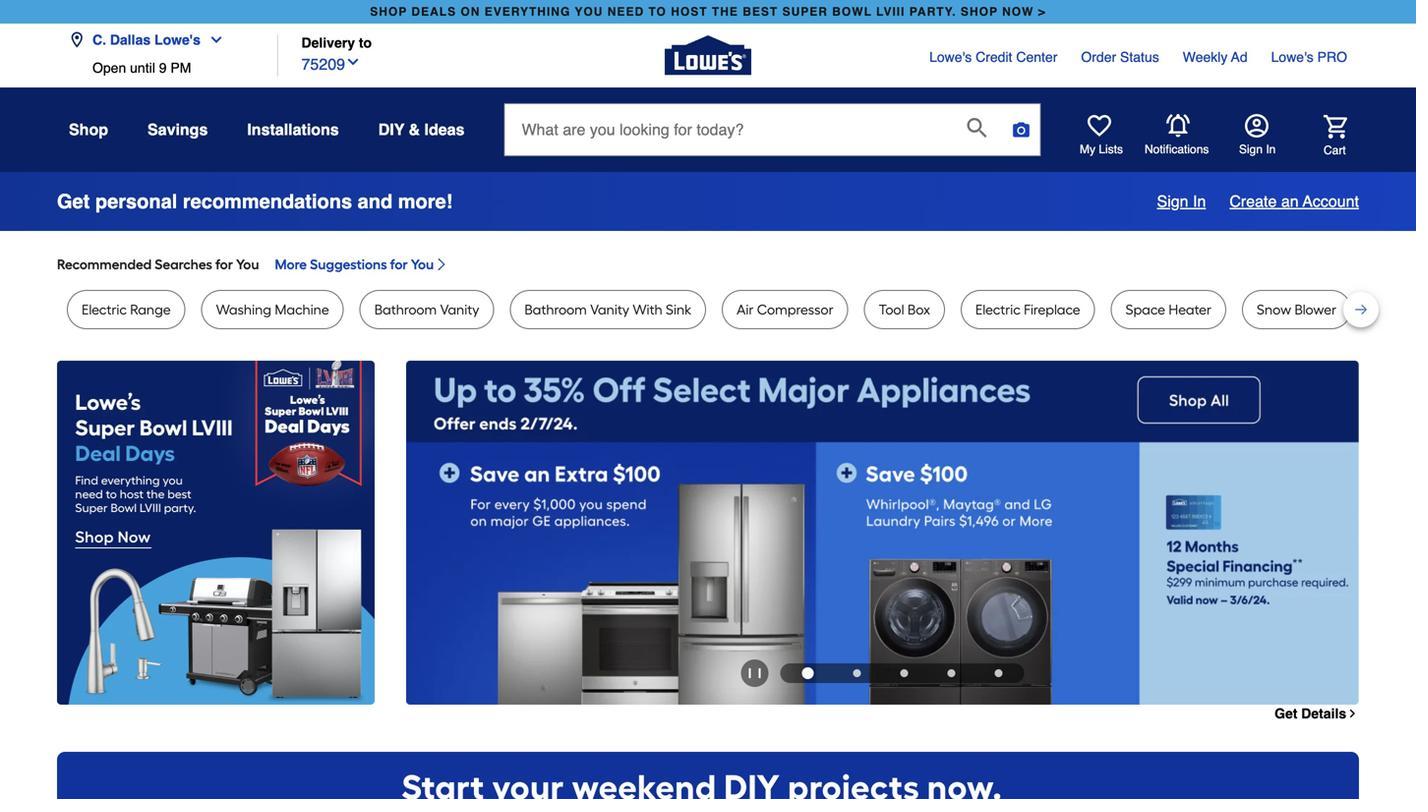 Task type: vqa. For each thing, say whether or not it's contained in the screenshot.
Appliance Outlet Boxes's 'Appliance'
no



Task type: describe. For each thing, give the bounding box(es) containing it.
credit
[[976, 49, 1012, 65]]

party.
[[909, 5, 956, 19]]

75209
[[301, 55, 345, 73]]

sign in button
[[1239, 114, 1276, 157]]

super
[[782, 5, 828, 19]]

savings button
[[148, 112, 208, 148]]

washing
[[216, 301, 271, 318]]

tool
[[879, 301, 904, 318]]

chevron right image
[[434, 257, 450, 272]]

personal
[[95, 190, 177, 213]]

&
[[409, 120, 420, 139]]

scroll to item #3 element
[[881, 670, 928, 677]]

lowe's pro
[[1271, 49, 1347, 65]]

75209 button
[[301, 51, 361, 76]]

snow blower
[[1257, 301, 1337, 318]]

>
[[1038, 5, 1046, 19]]

snow
[[1257, 301, 1291, 318]]

open
[[92, 60, 126, 76]]

create
[[1230, 192, 1277, 210]]

get for get details
[[1275, 706, 1297, 722]]

9
[[159, 60, 167, 76]]

in inside button
[[1266, 143, 1276, 156]]

recommended searches for you
[[57, 256, 259, 273]]

lviii
[[876, 5, 905, 19]]

blower
[[1295, 301, 1337, 318]]

lowe's super bowl 58 deal days. find everything you need to host the best super bowl 58 party. image
[[57, 361, 375, 705]]

account
[[1303, 192, 1359, 210]]

space heater
[[1126, 301, 1212, 318]]

order status link
[[1081, 47, 1159, 67]]

1 vertical spatial in
[[1193, 192, 1206, 210]]

recommendations
[[183, 190, 352, 213]]

2 shop from the left
[[961, 5, 998, 19]]

shop deals on everything you need to host the best super bowl lviii party. shop now > link
[[366, 0, 1050, 24]]

now
[[1002, 5, 1034, 19]]

deals
[[411, 5, 456, 19]]

order status
[[1081, 49, 1159, 65]]

sign in link
[[1157, 190, 1206, 213]]

1 shop from the left
[[370, 5, 407, 19]]

to
[[359, 35, 372, 51]]

diy
[[378, 120, 404, 139]]

1 vertical spatial sign
[[1157, 192, 1188, 210]]

scroll to item #2 element
[[833, 670, 881, 677]]

savings
[[148, 120, 208, 139]]

camera image
[[1011, 120, 1031, 140]]

lowe's home improvement notification center image
[[1166, 114, 1190, 138]]

scroll to item #5 element
[[975, 670, 1022, 677]]

tool box
[[879, 301, 930, 318]]

you for more suggestions for you
[[411, 256, 434, 273]]

with
[[633, 301, 662, 318]]

vanity for bathroom vanity
[[440, 301, 479, 318]]

my
[[1080, 143, 1096, 156]]

my lists link
[[1080, 114, 1123, 157]]

ad
[[1231, 49, 1248, 65]]

shop deals on everything you need to host the best super bowl lviii party. shop now >
[[370, 5, 1046, 19]]

best
[[743, 5, 778, 19]]

until
[[130, 60, 155, 76]]

create an account
[[1230, 192, 1359, 210]]

my lists
[[1080, 143, 1123, 156]]

lowe's home improvement lists image
[[1088, 114, 1111, 138]]

create an account link
[[1230, 190, 1359, 213]]

recommended searches for you heading
[[57, 255, 1359, 274]]

weekly ad
[[1183, 49, 1248, 65]]

lowe's home improvement cart image
[[1324, 115, 1347, 138]]

bathroom for bathroom vanity with sink
[[524, 301, 587, 318]]

c. dallas lowe's button
[[69, 20, 232, 60]]

shop button
[[69, 112, 108, 148]]

machine
[[275, 301, 329, 318]]

more
[[275, 256, 307, 273]]

weekly ad link
[[1183, 47, 1248, 67]]

suggestions
[[310, 256, 387, 273]]

cart button
[[1296, 115, 1347, 158]]

heater
[[1169, 301, 1212, 318]]

washing machine
[[216, 301, 329, 318]]

c.
[[92, 32, 106, 48]]



Task type: locate. For each thing, give the bounding box(es) containing it.
searches
[[155, 256, 212, 273]]

for
[[215, 256, 233, 273], [390, 256, 408, 273]]

you for recommended searches for you
[[236, 256, 259, 273]]

lowe's
[[154, 32, 201, 48], [929, 49, 972, 65], [1271, 49, 1314, 65]]

notifications
[[1145, 143, 1209, 156]]

bowl
[[832, 5, 872, 19]]

to
[[648, 5, 667, 19]]

electric left "fireplace"
[[975, 301, 1021, 318]]

air compressor
[[737, 301, 834, 318]]

c. dallas lowe's
[[92, 32, 201, 48]]

1 vertical spatial chevron down image
[[345, 54, 361, 70]]

lists
[[1099, 143, 1123, 156]]

0 vertical spatial sign in
[[1239, 143, 1276, 156]]

0 horizontal spatial for
[[215, 256, 233, 273]]

1 horizontal spatial sign
[[1239, 143, 1263, 156]]

1 horizontal spatial in
[[1266, 143, 1276, 156]]

electric for electric range
[[82, 301, 127, 318]]

0 vertical spatial in
[[1266, 143, 1276, 156]]

0 horizontal spatial you
[[236, 256, 259, 273]]

sign in down notifications on the right top
[[1157, 192, 1206, 210]]

you up 'bathroom vanity'
[[411, 256, 434, 273]]

0 horizontal spatial sign
[[1157, 192, 1188, 210]]

pro
[[1317, 49, 1347, 65]]

1 horizontal spatial get
[[1275, 706, 1297, 722]]

in
[[1266, 143, 1276, 156], [1193, 192, 1206, 210]]

lowe's left pro
[[1271, 49, 1314, 65]]

an
[[1281, 192, 1299, 210]]

electric range
[[82, 301, 171, 318]]

air
[[737, 301, 754, 318]]

cart
[[1324, 143, 1346, 157]]

lowe's for lowe's credit center
[[929, 49, 972, 65]]

1 vanity from the left
[[440, 301, 479, 318]]

ideas
[[424, 120, 465, 139]]

search image
[[967, 118, 987, 138]]

electric for electric fireplace
[[975, 301, 1021, 318]]

more!
[[398, 190, 453, 213]]

you left more
[[236, 256, 259, 273]]

fireplace
[[1024, 301, 1080, 318]]

electric
[[82, 301, 127, 318], [975, 301, 1021, 318]]

1 vertical spatial sign in
[[1157, 192, 1206, 210]]

lowe's credit center
[[929, 49, 1058, 65]]

1 horizontal spatial chevron down image
[[345, 54, 361, 70]]

everything
[[485, 5, 571, 19]]

delivery to
[[301, 35, 372, 51]]

sign down notifications on the right top
[[1157, 192, 1188, 210]]

for for searches
[[215, 256, 233, 273]]

shop left 'now'
[[961, 5, 998, 19]]

1 horizontal spatial for
[[390, 256, 408, 273]]

2 electric from the left
[[975, 301, 1021, 318]]

sign down lowe's home improvement account icon
[[1239, 143, 1263, 156]]

lowe's up pm
[[154, 32, 201, 48]]

electric fireplace
[[975, 301, 1080, 318]]

more suggestions for you
[[275, 256, 434, 273]]

sign in down lowe's home improvement account icon
[[1239, 143, 1276, 156]]

for for suggestions
[[390, 256, 408, 273]]

1 horizontal spatial lowe's
[[929, 49, 972, 65]]

center
[[1016, 49, 1058, 65]]

order
[[1081, 49, 1116, 65]]

bathroom down chevron right image on the left
[[374, 301, 437, 318]]

0 horizontal spatial shop
[[370, 5, 407, 19]]

get for get personal recommendations and more!
[[57, 190, 90, 213]]

vanity left with
[[590, 301, 629, 318]]

for left chevron right image on the left
[[390, 256, 408, 273]]

1 horizontal spatial bathroom
[[524, 301, 587, 318]]

diy & ideas
[[378, 120, 465, 139]]

0 horizontal spatial lowe's
[[154, 32, 201, 48]]

2 bathroom from the left
[[524, 301, 587, 318]]

shop
[[370, 5, 407, 19], [961, 5, 998, 19]]

shop up to
[[370, 5, 407, 19]]

vanity for bathroom vanity with sink
[[590, 301, 629, 318]]

0 horizontal spatial get
[[57, 190, 90, 213]]

chevron right image
[[1346, 707, 1359, 720]]

bathroom
[[374, 301, 437, 318], [524, 301, 587, 318]]

vanity down chevron right image on the left
[[440, 301, 479, 318]]

delivery
[[301, 35, 355, 51]]

get personal recommendations and more!
[[57, 190, 453, 213]]

2 for from the left
[[390, 256, 408, 273]]

None search field
[[504, 103, 1041, 174]]

1 horizontal spatial vanity
[[590, 301, 629, 318]]

0 horizontal spatial chevron down image
[[201, 32, 224, 48]]

space
[[1126, 301, 1165, 318]]

sign inside button
[[1239, 143, 1263, 156]]

electric down 'recommended'
[[82, 301, 127, 318]]

0 vertical spatial sign
[[1239, 143, 1263, 156]]

lowe's home improvement logo image
[[665, 12, 751, 99]]

1 electric from the left
[[82, 301, 127, 318]]

2 vanity from the left
[[590, 301, 629, 318]]

bathroom vanity
[[374, 301, 479, 318]]

start your weekend diy projects now. image
[[57, 752, 1359, 799]]

recommended
[[57, 256, 152, 273]]

pm
[[171, 60, 191, 76]]

0 vertical spatial get
[[57, 190, 90, 213]]

lowe's for lowe's pro
[[1271, 49, 1314, 65]]

bathroom vanity with sink
[[524, 301, 692, 318]]

0 vertical spatial chevron down image
[[201, 32, 224, 48]]

shop
[[69, 120, 108, 139]]

1 for from the left
[[215, 256, 233, 273]]

get left personal
[[57, 190, 90, 213]]

1 bathroom from the left
[[374, 301, 437, 318]]

diy & ideas button
[[378, 112, 465, 148]]

on
[[461, 5, 480, 19]]

lowe's left the credit
[[929, 49, 972, 65]]

get details
[[1275, 706, 1346, 722]]

1 horizontal spatial you
[[411, 256, 434, 273]]

chevron down image inside c. dallas lowe's 'button'
[[201, 32, 224, 48]]

box
[[908, 301, 930, 318]]

sign
[[1239, 143, 1263, 156], [1157, 192, 1188, 210]]

lowe's credit center link
[[929, 47, 1058, 67]]

lowe's pro link
[[1271, 47, 1347, 67]]

you
[[236, 256, 259, 273], [411, 256, 434, 273]]

get
[[57, 190, 90, 213], [1275, 706, 1297, 722]]

lowe's inside 'button'
[[154, 32, 201, 48]]

arrow left image
[[423, 533, 443, 553]]

0 horizontal spatial vanity
[[440, 301, 479, 318]]

0 horizontal spatial bathroom
[[374, 301, 437, 318]]

get details link
[[1275, 706, 1359, 722]]

1 horizontal spatial shop
[[961, 5, 998, 19]]

2 you from the left
[[411, 256, 434, 273]]

1 horizontal spatial sign in
[[1239, 143, 1276, 156]]

vanity
[[440, 301, 479, 318], [590, 301, 629, 318]]

installations button
[[247, 112, 339, 148]]

compressor
[[757, 301, 834, 318]]

1 horizontal spatial electric
[[975, 301, 1021, 318]]

bathroom for bathroom vanity
[[374, 301, 437, 318]]

open until 9 pm
[[92, 60, 191, 76]]

sink
[[666, 301, 692, 318]]

up to 35 percent off select major appliances. offer ends 2/7/24. image
[[406, 361, 1359, 705]]

location image
[[69, 32, 85, 48]]

dallas
[[110, 32, 151, 48]]

lowe's home improvement account image
[[1245, 114, 1269, 138]]

weekly
[[1183, 49, 1228, 65]]

Search Query text field
[[505, 104, 951, 155]]

in left create
[[1193, 192, 1206, 210]]

installations
[[247, 120, 339, 139]]

the
[[712, 5, 738, 19]]

0 horizontal spatial in
[[1193, 192, 1206, 210]]

more suggestions for you link
[[275, 255, 450, 274]]

for right the searches
[[215, 256, 233, 273]]

chevron down image
[[201, 32, 224, 48], [345, 54, 361, 70]]

range
[[130, 301, 171, 318]]

details
[[1301, 706, 1346, 722]]

2 horizontal spatial lowe's
[[1271, 49, 1314, 65]]

scroll to item #1 element
[[782, 668, 833, 679]]

you
[[575, 5, 603, 19]]

1 vertical spatial get
[[1275, 706, 1297, 722]]

0 horizontal spatial electric
[[82, 301, 127, 318]]

get left the details
[[1275, 706, 1297, 722]]

and
[[358, 190, 393, 213]]

scroll to item #4 element
[[928, 670, 975, 677]]

status
[[1120, 49, 1159, 65]]

chevron down image inside 75209 button
[[345, 54, 361, 70]]

need
[[608, 5, 644, 19]]

0 horizontal spatial sign in
[[1157, 192, 1206, 210]]

bathroom left with
[[524, 301, 587, 318]]

in down lowe's home improvement account icon
[[1266, 143, 1276, 156]]

1 you from the left
[[236, 256, 259, 273]]



